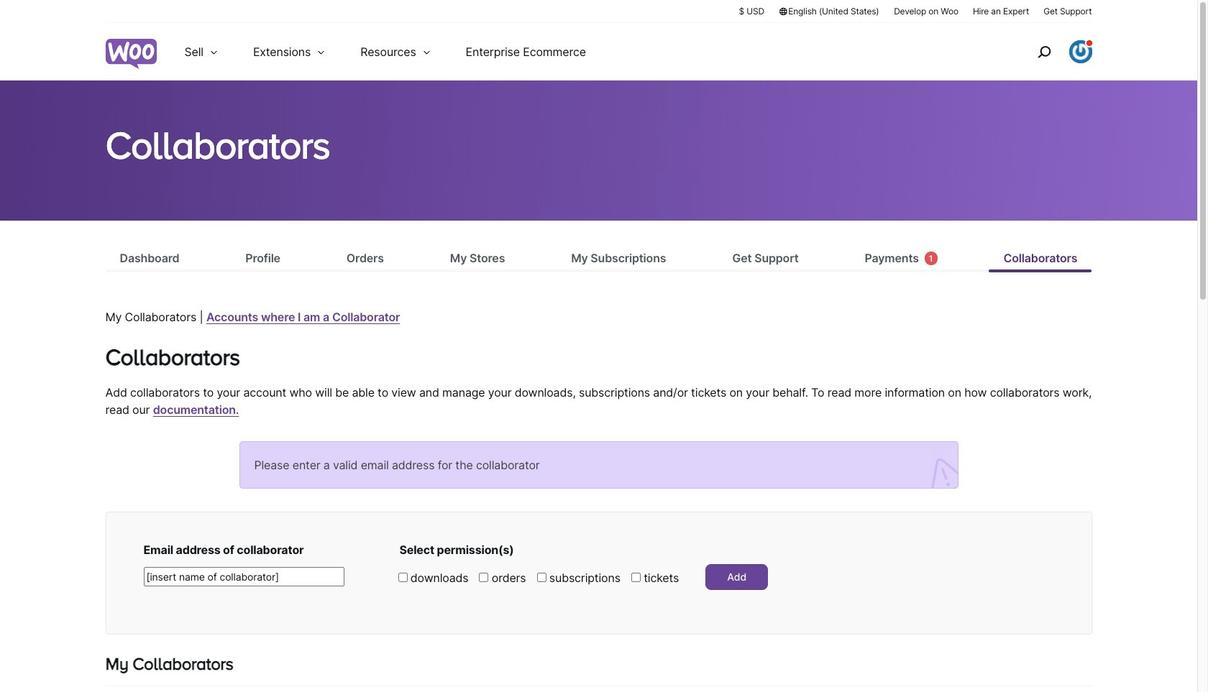 Task type: locate. For each thing, give the bounding box(es) containing it.
search image
[[1032, 40, 1055, 63]]

None checkbox
[[479, 573, 489, 583], [537, 573, 546, 583], [479, 573, 489, 583], [537, 573, 546, 583]]

service navigation menu element
[[1007, 28, 1092, 75]]

None checkbox
[[398, 573, 407, 583], [631, 573, 641, 583], [398, 573, 407, 583], [631, 573, 641, 583]]



Task type: vqa. For each thing, say whether or not it's contained in the screenshot.
topmost you
no



Task type: describe. For each thing, give the bounding box(es) containing it.
open account menu image
[[1069, 40, 1092, 63]]



